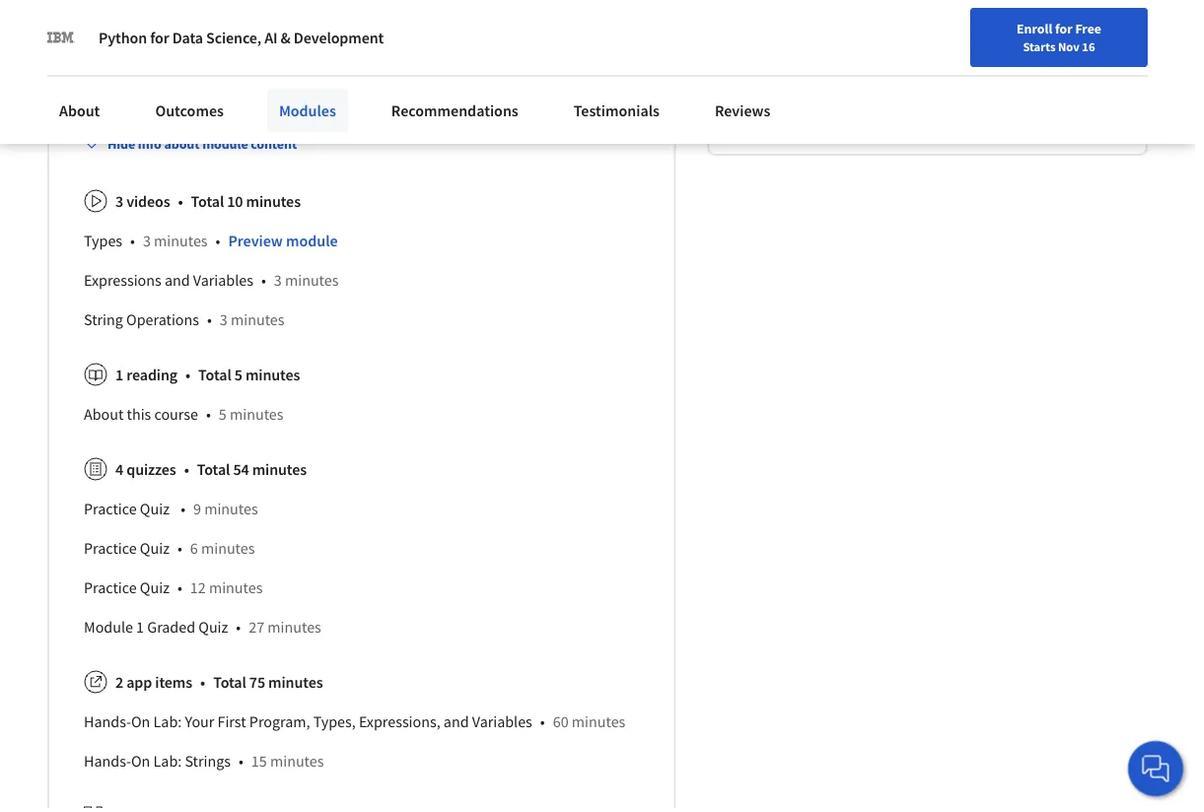 Task type: vqa. For each thing, say whether or not it's contained in the screenshot.
MASTER in What is the difference between the Postgraduate Certificate and the Global Master of Public Health? Why should I choose one over the other?
no



Task type: locate. For each thing, give the bounding box(es) containing it.
for
[[1056, 20, 1073, 37], [150, 28, 169, 47]]

2 practice from the top
[[84, 539, 137, 559]]

variables
[[193, 271, 253, 291], [472, 713, 533, 733]]

lab: left strings
[[153, 752, 182, 772]]

on
[[131, 713, 150, 733], [131, 752, 150, 772]]

12
[[190, 579, 206, 599]]

1 vertical spatial variables
[[472, 713, 533, 733]]

total for total 54 minutes
[[197, 460, 230, 480]]

0 horizontal spatial 4
[[115, 460, 123, 480]]

1 videos from the top
[[126, 34, 169, 54]]

reading inside hide info about module content region
[[126, 366, 178, 385]]

ibm image
[[47, 24, 75, 51]]

info
[[138, 136, 162, 154]]

1 vertical spatial 3 videos
[[115, 192, 170, 212]]

1 horizontal spatial module
[[286, 232, 338, 251]]

3 up the types
[[115, 192, 123, 212]]

lab:
[[153, 713, 182, 733], [153, 752, 182, 772]]

hands-on lab: your first program, types, expressions, and variables • 60 minutes
[[84, 713, 626, 733]]

0 vertical spatial lab:
[[153, 713, 182, 733]]

module inside region
[[286, 232, 338, 251]]

2
[[115, 673, 123, 693]]

graded
[[147, 618, 195, 638]]

0 vertical spatial quizzes
[[368, 34, 417, 54]]

1 horizontal spatial 4 quizzes
[[357, 34, 417, 54]]

quiz left "6"
[[140, 539, 170, 559]]

quiz right graded
[[199, 618, 228, 638]]

•
[[178, 192, 183, 212], [130, 232, 135, 251], [216, 232, 220, 251], [261, 271, 266, 291], [207, 310, 212, 330], [185, 366, 190, 385], [206, 405, 211, 425], [184, 460, 189, 480], [181, 500, 185, 520], [177, 539, 182, 559], [177, 579, 182, 599], [236, 618, 241, 638], [200, 673, 205, 693], [540, 713, 545, 733], [239, 752, 244, 772]]

testimonials link
[[562, 89, 672, 132]]

app
[[126, 673, 152, 693]]

program,
[[249, 713, 310, 733]]

1 vertical spatial on
[[131, 752, 150, 772]]

hide info about module content
[[108, 136, 297, 154]]

1 vertical spatial practice
[[84, 539, 137, 559]]

0 horizontal spatial 4 quizzes
[[115, 460, 176, 480]]

quizzes up recommendations link
[[368, 34, 417, 54]]

for left data
[[150, 28, 169, 47]]

on left strings
[[131, 752, 150, 772]]

3 videos up the types
[[115, 192, 170, 212]]

1 reading
[[233, 34, 294, 54], [115, 366, 178, 385]]

16
[[1082, 38, 1096, 54]]

0 vertical spatial 4 quizzes
[[357, 34, 417, 54]]

videos down the info on the left of page
[[126, 192, 170, 212]]

3 videos left data
[[115, 34, 169, 54]]

0 vertical spatial reading
[[244, 34, 294, 54]]

0 vertical spatial hands-
[[84, 713, 131, 733]]

for for python
[[150, 28, 169, 47]]

this
[[127, 405, 151, 425]]

1 vertical spatial quizzes
[[126, 460, 176, 480]]

0 vertical spatial variables
[[193, 271, 253, 291]]

1 horizontal spatial reading
[[244, 34, 294, 54]]

4 quizzes inside hide info about module content region
[[115, 460, 176, 480]]

4 quizzes up recommendations link
[[357, 34, 417, 54]]

string
[[84, 310, 123, 330]]

videos left data
[[126, 34, 169, 54]]

0 vertical spatial module
[[202, 136, 248, 154]]

1 horizontal spatial 5
[[235, 366, 243, 385]]

0 vertical spatial 5
[[235, 366, 243, 385]]

• up practice quiz • 9 minutes
[[184, 460, 189, 480]]

operations
[[126, 310, 199, 330]]

4 right &
[[357, 34, 365, 54]]

videos
[[126, 34, 169, 54], [126, 192, 170, 212]]

• right the types
[[130, 232, 135, 251]]

1 vertical spatial about
[[84, 405, 124, 425]]

0 vertical spatial and
[[165, 271, 190, 291]]

0 vertical spatial about
[[59, 101, 100, 120]]

1 vertical spatial 5
[[219, 405, 227, 425]]

practice quiz • 9 minutes
[[84, 500, 258, 520]]

minutes up • total 5 minutes
[[231, 310, 285, 330]]

hide info about module content button
[[76, 127, 305, 162]]

hands-
[[84, 713, 131, 733], [84, 752, 131, 772]]

1 plugin
[[115, 89, 168, 109]]

coursera image
[[16, 55, 141, 87]]

testimonials
[[574, 101, 660, 120]]

1 horizontal spatial 4
[[357, 34, 365, 54]]

about inside region
[[84, 405, 124, 425]]

about for about
[[59, 101, 100, 120]]

2 on from the top
[[131, 752, 150, 772]]

1 vertical spatial 4
[[115, 460, 123, 480]]

quiz for 6
[[140, 539, 170, 559]]

minutes right 9
[[204, 500, 258, 520]]

1 left graded
[[136, 618, 144, 638]]

0 horizontal spatial reading
[[126, 366, 178, 385]]

3
[[115, 34, 123, 54], [115, 192, 123, 212], [143, 232, 151, 251], [274, 271, 282, 291], [220, 310, 228, 330]]

english button
[[834, 39, 953, 104]]

about
[[59, 101, 100, 120], [84, 405, 124, 425]]

1 horizontal spatial for
[[1056, 20, 1073, 37]]

• total 54 minutes
[[184, 460, 307, 480]]

practice
[[84, 500, 137, 520], [84, 539, 137, 559], [84, 579, 137, 599]]

15
[[251, 752, 267, 772]]

minutes right 10
[[246, 192, 301, 212]]

0 vertical spatial 4
[[357, 34, 365, 54]]

minutes up the about this course • 5 minutes
[[246, 366, 300, 385]]

4 quizzes up practice quiz • 9 minutes
[[115, 460, 176, 480]]

career
[[787, 62, 825, 80]]

starts
[[1023, 38, 1056, 54]]

and
[[165, 271, 190, 291], [444, 713, 469, 733]]

reviews
[[715, 101, 771, 120]]

minutes right 75
[[268, 673, 323, 693]]

minutes
[[246, 192, 301, 212], [154, 232, 208, 251], [285, 271, 339, 291], [231, 310, 285, 330], [246, 366, 300, 385], [230, 405, 284, 425], [252, 460, 307, 480], [204, 500, 258, 520], [201, 539, 255, 559], [209, 579, 263, 599], [268, 618, 321, 638], [268, 673, 323, 693], [572, 713, 626, 733], [270, 752, 324, 772]]

about left this
[[84, 405, 124, 425]]

info about module content element
[[76, 119, 640, 809]]

about down coursera image
[[59, 101, 100, 120]]

1 vertical spatial and
[[444, 713, 469, 733]]

total for total 75 minutes
[[213, 673, 246, 693]]

0 vertical spatial 1 reading
[[233, 34, 294, 54]]

for up nov
[[1056, 20, 1073, 37]]

1 horizontal spatial 1 reading
[[233, 34, 294, 54]]

9
[[193, 500, 201, 520]]

reading
[[244, 34, 294, 54], [126, 366, 178, 385]]

0 vertical spatial on
[[131, 713, 150, 733]]

expressions and variables • 3 minutes
[[84, 271, 339, 291]]

on down app
[[131, 713, 150, 733]]

1 vertical spatial 1 reading
[[115, 366, 178, 385]]

1 reading down businesses
[[233, 34, 294, 54]]

3 practice from the top
[[84, 579, 137, 599]]

and up string operations • 3 minutes
[[165, 271, 190, 291]]

1 vertical spatial 4 quizzes
[[115, 460, 176, 480]]

1 vertical spatial module
[[286, 232, 338, 251]]

0 horizontal spatial 5
[[219, 405, 227, 425]]

module right about
[[202, 136, 248, 154]]

2 videos from the top
[[126, 192, 170, 212]]

and right expressions,
[[444, 713, 469, 733]]

None search field
[[265, 52, 433, 91]]

data
[[172, 28, 203, 47]]

practice up practice quiz • 6 minutes
[[84, 500, 137, 520]]

quiz
[[140, 500, 170, 520], [140, 539, 170, 559], [140, 579, 170, 599], [199, 618, 228, 638]]

1 reading inside hide info about module content region
[[115, 366, 178, 385]]

2 vertical spatial practice
[[84, 579, 137, 599]]

about this course • 5 minutes
[[84, 405, 284, 425]]

4 quizzes
[[357, 34, 417, 54], [115, 460, 176, 480]]

minutes down preview module link on the left of page
[[285, 271, 339, 291]]

module right "preview" on the left of page
[[286, 232, 338, 251]]

1 horizontal spatial and
[[444, 713, 469, 733]]

0 horizontal spatial module
[[202, 136, 248, 154]]

&
[[281, 28, 291, 47]]

items
[[155, 673, 192, 693]]

businesses
[[185, 10, 260, 30]]

total
[[191, 192, 224, 212], [198, 366, 231, 385], [197, 460, 230, 480], [213, 673, 246, 693]]

0 horizontal spatial for
[[150, 28, 169, 47]]

quizzes
[[368, 34, 417, 54], [126, 460, 176, 480]]

4
[[357, 34, 365, 54], [115, 460, 123, 480]]

recommendations
[[391, 101, 519, 120]]

reading up this
[[126, 366, 178, 385]]

0 horizontal spatial quizzes
[[126, 460, 176, 480]]

0 horizontal spatial variables
[[193, 271, 253, 291]]

• up types • 3 minutes • preview module
[[178, 192, 183, 212]]

4 up practice quiz • 9 minutes
[[115, 460, 123, 480]]

2 lab: from the top
[[153, 752, 182, 772]]

hide info about module content region
[[84, 174, 640, 809]]

1 vertical spatial reading
[[126, 366, 178, 385]]

minutes down • total 5 minutes
[[230, 405, 284, 425]]

practice down practice quiz • 9 minutes
[[84, 539, 137, 559]]

3 right the types
[[143, 232, 151, 251]]

reading down businesses
[[244, 34, 294, 54]]

5 down • total 5 minutes
[[219, 405, 227, 425]]

find your new career link
[[691, 59, 834, 84]]

preview module link
[[228, 232, 338, 251]]

content
[[251, 136, 297, 154]]

variables down types • 3 minutes • preview module
[[193, 271, 253, 291]]

total left 10
[[191, 192, 224, 212]]

1 hands- from the top
[[84, 713, 131, 733]]

total left 75
[[213, 673, 246, 693]]

1 practice from the top
[[84, 500, 137, 520]]

practice up module
[[84, 579, 137, 599]]

1 on from the top
[[131, 713, 150, 733]]

5
[[235, 366, 243, 385], [219, 405, 227, 425]]

module
[[202, 136, 248, 154], [286, 232, 338, 251]]

your
[[185, 713, 214, 733]]

quizzes up practice quiz • 9 minutes
[[126, 460, 176, 480]]

1 reading up this
[[115, 366, 178, 385]]

1 vertical spatial lab:
[[153, 752, 182, 772]]

outcomes link
[[143, 89, 236, 132]]

about for about this course • 5 minutes
[[84, 405, 124, 425]]

• up the about this course • 5 minutes
[[185, 366, 190, 385]]

2 hands- from the top
[[84, 752, 131, 772]]

5 up the about this course • 5 minutes
[[235, 366, 243, 385]]

free
[[1076, 20, 1102, 37]]

quiz for 9
[[140, 500, 170, 520]]

lab: left your
[[153, 713, 182, 733]]

0 vertical spatial 3 videos
[[115, 34, 169, 54]]

variables left 60
[[472, 713, 533, 733]]

1
[[233, 34, 240, 54], [115, 89, 123, 109], [115, 366, 123, 385], [136, 618, 144, 638]]

0 vertical spatial practice
[[84, 500, 137, 520]]

quiz up practice quiz • 6 minutes
[[140, 500, 170, 520]]

1 horizontal spatial quizzes
[[368, 34, 417, 54]]

1 vertical spatial videos
[[126, 192, 170, 212]]

total up the about this course • 5 minutes
[[198, 366, 231, 385]]

0 horizontal spatial 1 reading
[[115, 366, 178, 385]]

module
[[84, 618, 133, 638]]

total left 54
[[197, 460, 230, 480]]

course
[[154, 405, 198, 425]]

new
[[758, 62, 784, 80]]

for inside enroll for free starts nov 16
[[1056, 20, 1073, 37]]

0 vertical spatial videos
[[126, 34, 169, 54]]

1 vertical spatial hands-
[[84, 752, 131, 772]]

1 lab: from the top
[[153, 713, 182, 733]]

75
[[249, 673, 265, 693]]

quiz down practice quiz • 6 minutes
[[140, 579, 170, 599]]

2 3 videos from the top
[[115, 192, 170, 212]]



Task type: describe. For each thing, give the bounding box(es) containing it.
• total 75 minutes
[[200, 673, 323, 693]]

preview
[[228, 232, 283, 251]]

types
[[84, 232, 122, 251]]

total for total 5 minutes
[[198, 366, 231, 385]]

• right items
[[200, 673, 205, 693]]

modules
[[279, 101, 336, 120]]

hands- for hands-on lab: your first program, types, expressions, and variables
[[84, 713, 131, 733]]

businesses link
[[155, 0, 268, 39]]

chat with us image
[[1140, 754, 1172, 785]]

minutes right 12
[[209, 579, 263, 599]]

on for strings
[[131, 752, 150, 772]]

minutes right 54
[[252, 460, 307, 480]]

• left 60
[[540, 713, 545, 733]]

ai
[[265, 28, 278, 47]]

3 up coursera image
[[115, 34, 123, 54]]

science,
[[206, 28, 262, 47]]

outcomes
[[155, 101, 224, 120]]

• total 5 minutes
[[185, 366, 300, 385]]

on for your
[[131, 713, 150, 733]]

reviews link
[[703, 89, 783, 132]]

about
[[164, 136, 200, 154]]

• left 27
[[236, 618, 241, 638]]

lab: for strings
[[153, 752, 182, 772]]

60
[[553, 713, 569, 733]]

1 3 videos from the top
[[115, 34, 169, 54]]

practice quiz • 6 minutes
[[84, 539, 255, 559]]

• left "preview" on the left of page
[[216, 232, 220, 251]]

lab: for your
[[153, 713, 182, 733]]

minutes right 15
[[270, 752, 324, 772]]

3 videos inside hide info about module content region
[[115, 192, 170, 212]]

expressions,
[[359, 713, 441, 733]]

• total 10 minutes
[[178, 192, 301, 212]]

hands- for hands-on lab: strings
[[84, 752, 131, 772]]

practice for practice quiz • 9 minutes
[[84, 500, 137, 520]]

for for enroll
[[1056, 20, 1073, 37]]

4 inside hide info about module content region
[[115, 460, 123, 480]]

your
[[729, 62, 755, 80]]

ibm
[[807, 74, 832, 93]]

development
[[294, 28, 384, 47]]

types • 3 minutes • preview module
[[84, 232, 338, 251]]

expressions
[[84, 271, 162, 291]]

minutes right 27
[[268, 618, 321, 638]]

nov
[[1058, 38, 1080, 54]]

find
[[701, 62, 726, 80]]

• down "preview" on the left of page
[[261, 271, 266, 291]]

hide
[[108, 136, 135, 154]]

• right course
[[206, 405, 211, 425]]

find your new career
[[701, 62, 825, 80]]

about link
[[47, 89, 112, 132]]

1 left plugin
[[115, 89, 123, 109]]

• left 15
[[239, 752, 244, 772]]

0 horizontal spatial and
[[165, 271, 190, 291]]

10
[[227, 192, 243, 212]]

3 down expressions and variables • 3 minutes
[[220, 310, 228, 330]]

videos inside hide info about module content region
[[126, 192, 170, 212]]

quiz for 12
[[140, 579, 170, 599]]

string operations • 3 minutes
[[84, 310, 285, 330]]

module 1 graded quiz • 27 minutes
[[84, 618, 321, 638]]

54
[[233, 460, 249, 480]]

• left 9
[[181, 500, 185, 520]]

27
[[249, 618, 264, 638]]

quizzes inside hide info about module content region
[[126, 460, 176, 480]]

1 down businesses
[[233, 34, 240, 54]]

practice quiz • 12 minutes
[[84, 579, 263, 599]]

python for data science, ai & development
[[99, 28, 384, 47]]

practice for practice quiz • 12 minutes
[[84, 579, 137, 599]]

first
[[218, 713, 246, 733]]

total for total 10 minutes
[[191, 192, 224, 212]]

plugin
[[126, 89, 168, 109]]

1 horizontal spatial variables
[[472, 713, 533, 733]]

• left 12
[[177, 579, 182, 599]]

minutes right "6"
[[201, 539, 255, 559]]

module inside dropdown button
[[202, 136, 248, 154]]

strings
[[185, 752, 231, 772]]

minutes right 60
[[572, 713, 626, 733]]

show notifications image
[[982, 64, 1006, 88]]

practice for practice quiz • 6 minutes
[[84, 539, 137, 559]]

enroll
[[1017, 20, 1053, 37]]

hands-on lab: strings • 15 minutes
[[84, 752, 324, 772]]

minutes up expressions and variables • 3 minutes
[[154, 232, 208, 251]]

1 down string at top
[[115, 366, 123, 385]]

types,
[[313, 713, 356, 733]]

modules link
[[267, 89, 348, 132]]

enroll for free starts nov 16
[[1017, 20, 1102, 54]]

recommendations link
[[380, 89, 530, 132]]

• down expressions and variables • 3 minutes
[[207, 310, 212, 330]]

• left "6"
[[177, 539, 182, 559]]

6
[[190, 539, 198, 559]]

ibm link
[[807, 71, 832, 95]]

english
[[870, 62, 918, 81]]

3 down preview module link on the left of page
[[274, 271, 282, 291]]

python
[[99, 28, 147, 47]]

2 app items
[[115, 673, 192, 693]]



